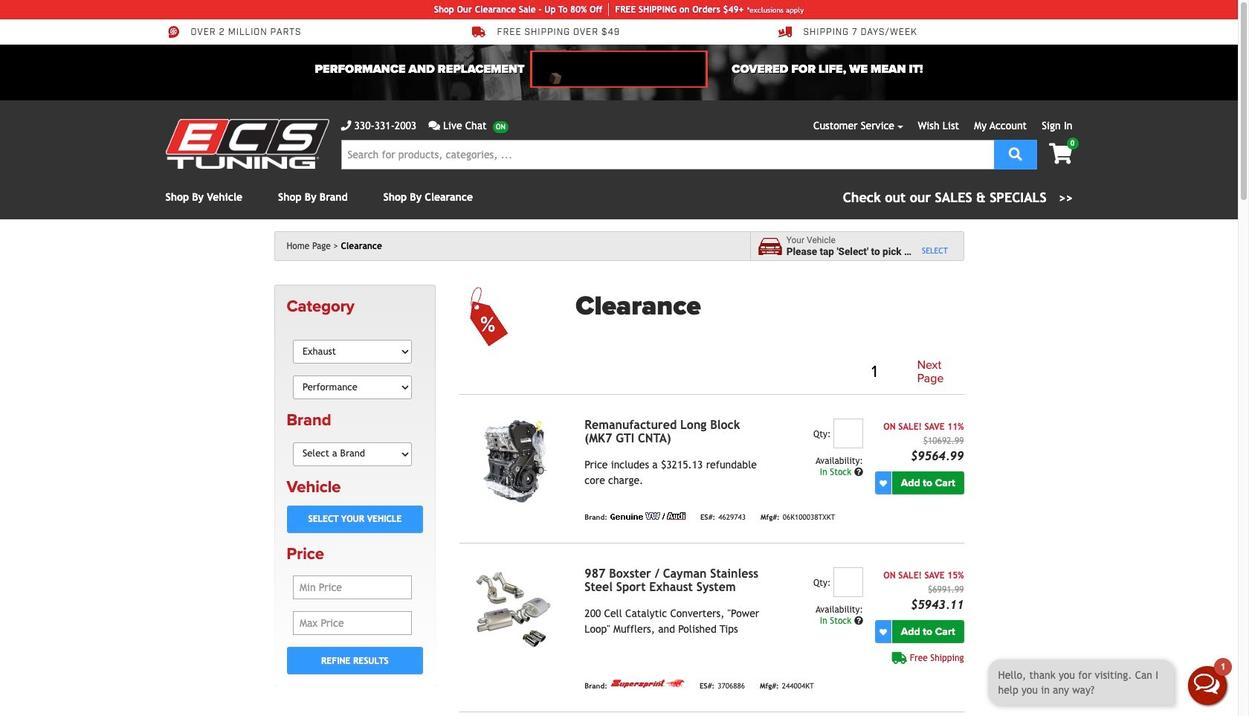 Task type: vqa. For each thing, say whether or not it's contained in the screenshot.
The Phone
no



Task type: describe. For each thing, give the bounding box(es) containing it.
lifetime replacement program banner image
[[531, 51, 708, 88]]

paginated product list navigation navigation
[[576, 356, 964, 388]]

es#4629743 - 06k100038txkt - remanufactured long block (mk7 gti cnta) - price includes a $3215.13 refundable core charge. - genuine volkswagen audi - volkswagen image
[[460, 419, 573, 504]]

es#3706886 - 244004kt - 987 boxster / cayman stainless steel sport exhaust system - 200 cell catalytic converters, "power loop" mufflers, and polished tips - supersprint - porsche image
[[460, 568, 573, 652]]

search image
[[1009, 147, 1022, 160]]

question circle image
[[855, 617, 863, 626]]

shopping cart image
[[1049, 144, 1073, 164]]

question circle image
[[855, 468, 863, 477]]

add to wish list image
[[880, 479, 887, 487]]

supersprint - corporate logo image
[[611, 679, 685, 689]]



Task type: locate. For each thing, give the bounding box(es) containing it.
comments image
[[429, 120, 440, 131]]

genuine volkswagen audi - corporate logo image
[[611, 513, 686, 520]]

add to wish list image
[[880, 628, 887, 636]]

Min Price number field
[[293, 611, 412, 635]]

None number field
[[834, 419, 863, 449], [834, 568, 863, 597], [834, 419, 863, 449], [834, 568, 863, 597]]

phone image
[[341, 120, 351, 131]]

Search text field
[[341, 140, 994, 170]]

Max Price number field
[[293, 647, 412, 671]]

ecs tuning image
[[165, 119, 329, 169]]



